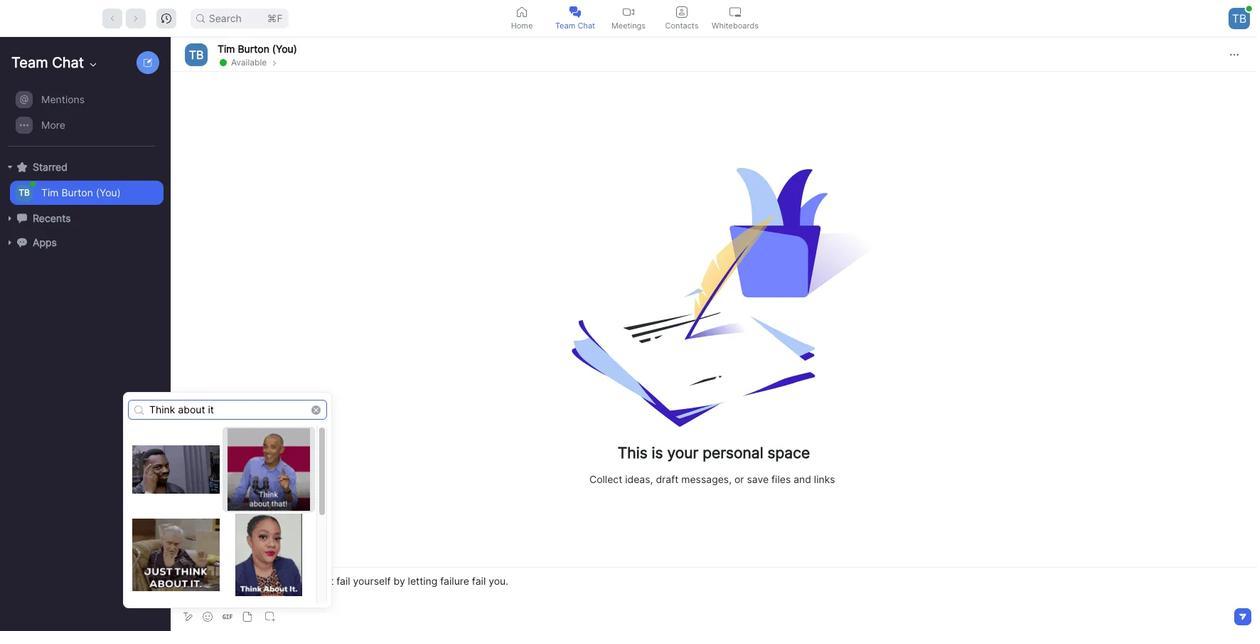 Task type: vqa. For each thing, say whether or not it's contained in the screenshot.
the left the John Smith (You)
no



Task type: locate. For each thing, give the bounding box(es) containing it.
tim burton (you) down starred tree item
[[41, 186, 121, 198]]

team up 'mentions'
[[11, 54, 48, 71]]

video on image
[[623, 6, 635, 17], [623, 6, 635, 17]]

0 horizontal spatial tim
[[41, 186, 59, 198]]

1 horizontal spatial fail
[[472, 575, 486, 587]]

profile contact image
[[677, 6, 688, 17]]

tim up available
[[218, 42, 235, 54]]

file image
[[243, 612, 253, 622], [243, 612, 253, 622]]

tim burton's avatar element right new icon
[[185, 43, 208, 66]]

1 horizontal spatial magnifier image
[[196, 14, 205, 22]]

tab list
[[495, 0, 762, 36]]

1 horizontal spatial tim burton's avatar element
[[185, 43, 208, 66]]

fail
[[337, 575, 350, 587], [472, 575, 486, 587]]

chatbot image
[[17, 237, 27, 247], [17, 237, 27, 247]]

group
[[0, 87, 164, 147]]

tb
[[1233, 11, 1247, 25], [189, 47, 204, 62], [19, 187, 30, 198]]

0 vertical spatial team
[[556, 20, 576, 30]]

links
[[814, 473, 836, 485]]

team right home
[[556, 20, 576, 30]]

group containing mentions
[[0, 87, 164, 147]]

triangle right image
[[6, 163, 14, 171], [6, 214, 14, 223], [6, 214, 14, 223], [6, 238, 14, 247], [6, 238, 14, 247]]

0 vertical spatial tim burton's avatar element
[[185, 43, 208, 66]]

tim burton (you) up available
[[218, 42, 297, 54]]

history image
[[161, 13, 171, 23], [161, 13, 171, 23]]

emoji image
[[203, 612, 213, 622]]

1 vertical spatial chat
[[52, 54, 84, 71]]

1 vertical spatial team chat
[[11, 54, 84, 71]]

0 vertical spatial tb
[[1233, 11, 1247, 25]]

whiteboard small image
[[730, 6, 741, 17]]

online image
[[1247, 5, 1253, 11], [220, 59, 227, 66], [30, 181, 36, 187]]

don't
[[294, 575, 319, 587]]

1 horizontal spatial (you)
[[272, 42, 297, 54]]

apps tree item
[[6, 230, 164, 255]]

1 vertical spatial magnifier image
[[134, 405, 144, 414]]

collect ideas, draft messages, or save files and links
[[590, 473, 836, 485]]

message for the group: don't let fail yourself by letting failure fail you.
[[182, 575, 509, 587]]

contacts
[[666, 20, 699, 30]]

ellipses horizontal image
[[1231, 50, 1239, 59], [1231, 50, 1239, 59]]

1 horizontal spatial tb
[[189, 47, 204, 62]]

tim burton's avatar element
[[185, 43, 208, 66], [16, 184, 33, 201]]

team inside button
[[556, 20, 576, 30]]

home button
[[495, 0, 549, 36]]

(you)
[[272, 42, 297, 54], [96, 186, 121, 198]]

send image
[[1239, 613, 1249, 620]]

tim down starred
[[41, 186, 59, 198]]

0 vertical spatial magnifier image
[[196, 14, 205, 22]]

1 horizontal spatial burton
[[238, 42, 270, 54]]

0 horizontal spatial chat
[[52, 54, 84, 71]]

mentions button
[[10, 88, 164, 112]]

1 vertical spatial magnifier image
[[134, 405, 144, 414]]

magnifier image
[[196, 14, 205, 22], [134, 405, 144, 414]]

format image
[[182, 611, 194, 622]]

team chat left 'meetings' in the top of the page
[[556, 20, 595, 30]]

2 vertical spatial online image
[[30, 181, 36, 187]]

1 fail from the left
[[337, 575, 350, 587]]

1 vertical spatial tim burton (you)
[[41, 186, 121, 198]]

team chat inside the team chat button
[[556, 20, 595, 30]]

fail left you. at the left of page
[[472, 575, 486, 587]]

0 vertical spatial team chat
[[556, 20, 595, 30]]

2 vertical spatial tb
[[19, 187, 30, 198]]

screenshot image
[[265, 612, 275, 622], [265, 612, 275, 622]]

more button
[[10, 113, 164, 137]]

team
[[556, 20, 576, 30], [11, 54, 48, 71]]

(you) up chevron right small icon
[[272, 42, 297, 54]]

tab list containing home
[[495, 0, 762, 36]]

tb inside tree
[[19, 187, 30, 198]]

home
[[511, 20, 533, 30]]

draft
[[656, 473, 679, 485]]

tree
[[0, 85, 168, 269]]

new image
[[144, 58, 152, 67]]

1 horizontal spatial team
[[556, 20, 576, 30]]

1 horizontal spatial magnifier image
[[196, 14, 205, 22]]

ideas,
[[625, 473, 653, 485]]

1 vertical spatial (you)
[[96, 186, 121, 198]]

star image
[[17, 162, 27, 172]]

0 horizontal spatial burton
[[61, 186, 93, 198]]

close circle image
[[312, 405, 321, 414]]

0 vertical spatial chat
[[578, 20, 595, 30]]

personal
[[703, 444, 764, 462]]

fail right let
[[337, 575, 350, 587]]

0 horizontal spatial magnifier image
[[134, 405, 144, 414]]

chevron right small image
[[271, 57, 279, 67]]

tim burton (you)
[[218, 42, 297, 54], [41, 186, 121, 198]]

new image
[[144, 58, 152, 67]]

chat image
[[17, 213, 27, 223]]

1 horizontal spatial online image
[[220, 59, 227, 66]]

1 vertical spatial tim burton's avatar element
[[16, 184, 33, 201]]

triangle right image for apps
[[6, 238, 14, 247]]

0 horizontal spatial tim burton's avatar element
[[16, 184, 33, 201]]

team chat
[[556, 20, 595, 30], [11, 54, 84, 71]]

0 horizontal spatial team
[[11, 54, 48, 71]]

tim burton's avatar element inside tree
[[16, 184, 33, 201]]

or
[[735, 473, 745, 485]]

triangle right image for starred
[[6, 163, 14, 171]]

0 vertical spatial (you)
[[272, 42, 297, 54]]

1 horizontal spatial team chat
[[556, 20, 595, 30]]

(you) inside tree
[[96, 186, 121, 198]]

0 horizontal spatial (you)
[[96, 186, 121, 198]]

giphy list grid
[[128, 425, 327, 603]]

starred
[[33, 161, 68, 173]]

0 horizontal spatial tb
[[19, 187, 30, 198]]

message
[[182, 575, 225, 587]]

0 vertical spatial tim
[[218, 42, 235, 54]]

0 vertical spatial magnifier image
[[196, 14, 205, 22]]

0 horizontal spatial fail
[[337, 575, 350, 587]]

emoji image
[[203, 612, 213, 622]]

0 vertical spatial online image
[[1247, 5, 1253, 11]]

online image
[[1247, 5, 1253, 11], [220, 59, 227, 66], [30, 181, 36, 187]]

burton up available
[[238, 42, 270, 54]]

0 vertical spatial online image
[[1247, 5, 1253, 11]]

1 horizontal spatial online image
[[220, 59, 227, 66]]

1 vertical spatial team
[[11, 54, 48, 71]]

tree containing mentions
[[0, 85, 168, 269]]

chat left chevron down small image on the top of the page
[[52, 54, 84, 71]]

magnifier image
[[196, 14, 205, 22], [134, 405, 144, 414]]

1 horizontal spatial chat
[[578, 20, 595, 30]]

space
[[768, 444, 810, 462]]

chevron down small image
[[88, 59, 99, 70]]

whiteboards
[[712, 20, 759, 30]]

tim burton's avatar element up chat image
[[16, 184, 33, 201]]

2 horizontal spatial tb
[[1233, 11, 1247, 25]]

mentions
[[41, 93, 85, 105]]

apps
[[33, 236, 57, 248]]

letting
[[408, 575, 438, 587]]

for
[[227, 575, 240, 587]]

gif image
[[223, 612, 233, 622]]

available
[[231, 57, 267, 67]]

team chat up 'mentions'
[[11, 54, 84, 71]]

1 horizontal spatial tim burton (you)
[[218, 42, 297, 54]]

yourself
[[353, 575, 391, 587]]

team chat image
[[570, 6, 581, 17], [570, 6, 581, 17]]

0 horizontal spatial tim burton (you)
[[41, 186, 121, 198]]

format image
[[182, 611, 194, 622]]

is
[[652, 444, 663, 462]]

burton
[[238, 42, 270, 54], [61, 186, 93, 198]]

2 vertical spatial online image
[[30, 181, 36, 187]]

0 vertical spatial tim burton (you)
[[218, 42, 297, 54]]

collect
[[590, 473, 623, 485]]

gif image
[[223, 612, 233, 622]]

burton down starred tree item
[[61, 186, 93, 198]]

tim
[[218, 42, 235, 54], [41, 186, 59, 198]]

chat
[[578, 20, 595, 30], [52, 54, 84, 71]]

(you) down starred tree item
[[96, 186, 121, 198]]

chat left 'meetings' in the top of the page
[[578, 20, 595, 30]]

group:
[[262, 575, 292, 587]]

star image
[[17, 162, 27, 172]]



Task type: describe. For each thing, give the bounding box(es) containing it.
triangle right image
[[6, 163, 14, 171]]

tb for rightmost online image
[[1233, 11, 1247, 25]]

and
[[794, 473, 812, 485]]

chat image
[[17, 213, 27, 223]]

triangle right image for recents
[[6, 214, 14, 223]]

failure
[[441, 575, 469, 587]]

1 vertical spatial online image
[[220, 59, 227, 66]]

recents
[[33, 212, 71, 224]]

starred tree item
[[6, 155, 164, 179]]

1 vertical spatial online image
[[220, 59, 227, 66]]

meetings button
[[602, 0, 656, 36]]

0 horizontal spatial team chat
[[11, 54, 84, 71]]

tb for online image to the left
[[19, 187, 30, 198]]

2 horizontal spatial online image
[[1247, 5, 1253, 11]]

meetings
[[612, 20, 646, 30]]

save
[[747, 473, 769, 485]]

whiteboards button
[[709, 0, 762, 36]]

chat inside button
[[578, 20, 595, 30]]

let
[[322, 575, 334, 587]]

messages,
[[682, 473, 732, 485]]

search
[[209, 12, 242, 24]]

2 horizontal spatial online image
[[1247, 5, 1253, 11]]

more
[[41, 119, 65, 131]]

home small image
[[516, 6, 528, 17]]

team chat button
[[549, 0, 602, 36]]

0 horizontal spatial online image
[[30, 181, 36, 187]]

recents tree item
[[6, 206, 164, 230]]

chevron right small image
[[271, 59, 279, 67]]

0 horizontal spatial magnifier image
[[134, 405, 144, 414]]

whiteboard small image
[[730, 6, 741, 17]]

this
[[618, 444, 648, 462]]

Search text field
[[149, 401, 306, 418]]

profile contact image
[[677, 6, 688, 17]]

chevron down small image
[[88, 59, 99, 70]]

this is your personal space
[[618, 444, 810, 462]]

group inside tree
[[0, 87, 164, 147]]

tim burton (you) inside tree
[[41, 186, 121, 198]]

send image
[[1239, 613, 1249, 620]]

0 horizontal spatial online image
[[30, 181, 36, 187]]

2 fail from the left
[[472, 575, 486, 587]]

by
[[394, 575, 405, 587]]

the
[[243, 575, 259, 587]]

files
[[772, 473, 791, 485]]

1 vertical spatial burton
[[61, 186, 93, 198]]

⌘f
[[267, 12, 283, 24]]

contacts button
[[656, 0, 709, 36]]

0 vertical spatial burton
[[238, 42, 270, 54]]

you.
[[489, 575, 509, 587]]

1 horizontal spatial tim
[[218, 42, 235, 54]]

1 vertical spatial tim
[[41, 186, 59, 198]]

your
[[668, 444, 699, 462]]

1 vertical spatial tb
[[189, 47, 204, 62]]

home small image
[[516, 6, 528, 17]]

close circle image
[[312, 405, 321, 414]]



